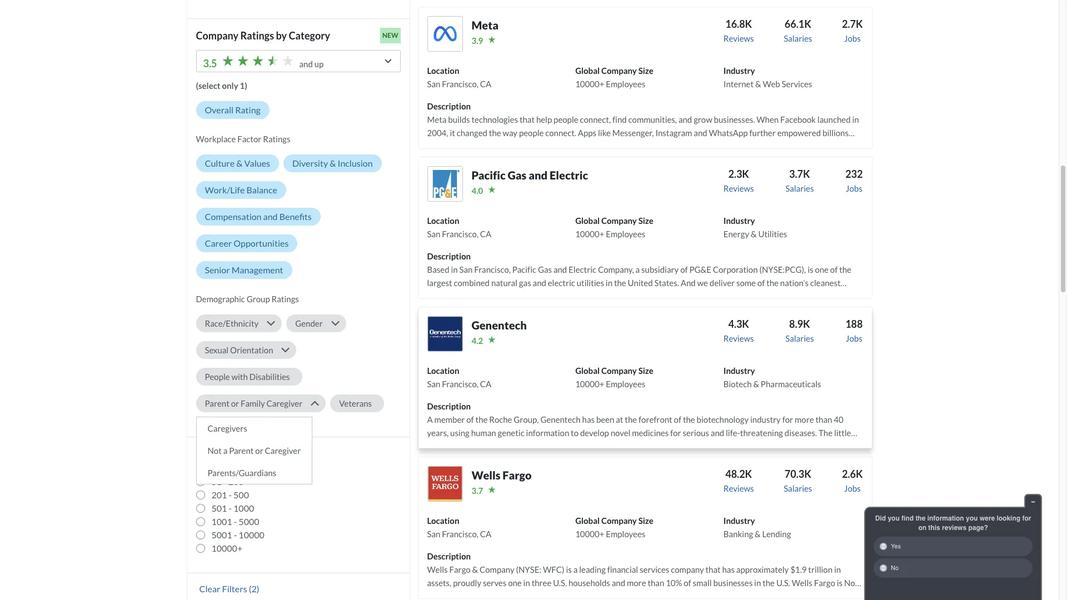 Task type: describe. For each thing, give the bounding box(es) containing it.
communities,
[[628, 114, 677, 124]]

wells fargo image
[[427, 466, 463, 502]]

ca for pacific gas and electric
[[480, 229, 491, 239]]

location for wells fargo
[[427, 516, 459, 526]]

1 vertical spatial parent
[[229, 446, 254, 456]]

san for pacific gas and electric
[[427, 229, 440, 239]]

gas
[[508, 168, 526, 182]]

3.5
[[203, 57, 217, 69]]

- for 5001
[[234, 530, 237, 540]]

moving
[[542, 141, 569, 151]]

location san francisco, ca for pacific gas and electric
[[427, 216, 491, 239]]

yes
[[891, 543, 901, 550]]

salaries for meta
[[784, 33, 812, 43]]

& for genentech
[[753, 379, 759, 389]]

salaries for pacific gas and electric
[[785, 183, 814, 193]]

0 vertical spatial help
[[536, 114, 552, 124]]

5001 - 10000
[[211, 530, 264, 540]]

2004,
[[427, 128, 448, 138]]

2 you from the left
[[966, 515, 978, 522]]

energy
[[724, 229, 749, 239]]

empowered
[[777, 128, 821, 138]]

reality
[[427, 154, 451, 164]]

10000+ for pacific gas and electric
[[575, 229, 604, 239]]

overall
[[205, 104, 233, 115]]

information
[[927, 515, 964, 522]]

further
[[749, 128, 776, 138]]

10000+ for meta
[[575, 79, 604, 89]]

changed
[[457, 128, 487, 138]]

501 - 1000
[[211, 503, 254, 513]]

pacific gas and electric image
[[427, 166, 463, 202]]

clear filters (2) button
[[196, 583, 263, 595]]

global for meta
[[575, 66, 600, 76]]

industry for meta
[[724, 66, 755, 76]]

parent or family caregiver
[[205, 398, 302, 408]]

social
[[575, 154, 595, 164]]

career opportunities
[[205, 238, 289, 248]]

find inside description meta builds technologies that help people connect, find communities, and grow businesses. when facebook launched in 2004, it changed the way people connect. apps like messenger, instagram and whatsapp further empowered billions around the world. now, meta is moving beyond 2d screens toward immersive experiences like augmented and virtual reality to help build the next evolution in social technology.
[[612, 114, 627, 124]]

4.0
[[472, 186, 483, 196]]

technologies
[[472, 114, 518, 124]]

4.2
[[472, 336, 483, 346]]

for
[[1022, 515, 1031, 522]]

immersive
[[669, 141, 707, 151]]

1 vertical spatial like
[[754, 141, 766, 151]]

fargo
[[503, 468, 532, 482]]

description for genentech
[[427, 401, 471, 411]]

global company size
[[196, 448, 290, 460]]

- for 201
[[229, 490, 232, 500]]

connect.
[[545, 128, 576, 138]]

is
[[535, 141, 540, 151]]

1001 - 5000
[[211, 516, 259, 527]]

culture & values button
[[196, 154, 279, 172]]

global company size 10000+ employees for pacific gas and electric
[[575, 216, 654, 239]]

& left values on the left top
[[236, 158, 243, 168]]

reviews for meta
[[724, 33, 754, 43]]

size for pacific gas and electric
[[638, 216, 654, 226]]

2 vertical spatial meta
[[514, 141, 533, 151]]

industry for wells fargo
[[724, 516, 755, 526]]

10000+ for wells fargo
[[575, 529, 604, 539]]

culture
[[205, 158, 235, 168]]

2.6k jobs
[[842, 468, 863, 493]]

66.1k salaries
[[784, 18, 812, 43]]

francisco, for meta
[[442, 79, 478, 89]]

(select
[[196, 81, 220, 91]]

70.3k salaries
[[784, 468, 812, 493]]

demographic group ratings
[[196, 294, 299, 304]]

internet
[[724, 79, 754, 89]]

reviews for genentech
[[724, 333, 754, 343]]

not
[[208, 446, 222, 456]]

filters
[[222, 584, 247, 594]]

& left inclusion
[[330, 158, 336, 168]]

- for 501
[[229, 503, 232, 513]]

opportunities
[[234, 238, 289, 248]]

technology.
[[597, 154, 639, 164]]

career opportunities button
[[196, 234, 298, 252]]

overall rating
[[205, 104, 261, 115]]

232 jobs
[[845, 168, 863, 193]]

reviews for wells fargo
[[724, 483, 754, 493]]

pacific
[[472, 168, 506, 182]]

senior
[[205, 264, 230, 275]]

201
[[211, 490, 227, 500]]

ca for meta
[[480, 79, 491, 89]]

work/life balance
[[205, 184, 277, 195]]

description for pacific gas and electric
[[427, 251, 471, 261]]

biotech
[[724, 379, 752, 389]]

culture & values
[[205, 158, 270, 168]]

1 vertical spatial caregiver
[[265, 446, 301, 456]]

not a parent or caregiver
[[208, 446, 301, 456]]

201 - 500
[[211, 490, 249, 500]]

51
[[211, 476, 222, 487]]

the inside did you find the information you were looking for on this reviews page?
[[916, 515, 926, 522]]

employees for wells fargo
[[606, 529, 645, 539]]

diversity & inclusion
[[292, 158, 373, 168]]

1 horizontal spatial people
[[554, 114, 578, 124]]

1000
[[233, 503, 254, 513]]

disabilities
[[249, 372, 290, 382]]

ca for genentech
[[480, 379, 491, 389]]

new
[[382, 31, 398, 39]]

1 - 50
[[211, 463, 233, 473]]

10000
[[239, 530, 264, 540]]

4.3k
[[728, 318, 749, 330]]

reviews
[[942, 524, 967, 532]]

2d
[[599, 141, 610, 151]]

no
[[891, 565, 899, 572]]

1 vertical spatial help
[[462, 154, 477, 164]]

veterans
[[339, 398, 372, 408]]

category
[[289, 29, 330, 42]]

compensation
[[205, 211, 262, 222]]

toward
[[641, 141, 667, 151]]

& for meta
[[755, 79, 761, 89]]

0 vertical spatial parent
[[205, 398, 229, 408]]

web
[[763, 79, 780, 89]]

3.7k
[[789, 168, 810, 180]]

genentech
[[472, 318, 527, 332]]

demographic
[[196, 294, 245, 304]]

- for 1
[[218, 463, 221, 473]]

description for wells fargo
[[427, 551, 471, 561]]

san for wells fargo
[[427, 529, 440, 539]]

pacific gas and electric
[[472, 168, 588, 182]]

industry for pacific gas and electric
[[724, 216, 755, 226]]

wells fargo
[[472, 468, 532, 482]]

industry internet & web services
[[724, 66, 812, 89]]

workplace
[[196, 134, 236, 144]]

salaries for genentech
[[785, 333, 814, 343]]

0 vertical spatial caregiver
[[267, 398, 302, 408]]

16.8k
[[725, 18, 752, 30]]

gender
[[295, 318, 323, 328]]

senior management button
[[196, 261, 292, 279]]

inclusion
[[338, 158, 373, 168]]

that
[[520, 114, 535, 124]]



Task type: vqa. For each thing, say whether or not it's contained in the screenshot.
Parent
yes



Task type: locate. For each thing, give the bounding box(es) containing it.
location san francisco, ca
[[427, 66, 491, 89], [427, 216, 491, 239], [427, 366, 491, 389], [427, 516, 491, 539]]

2 industry from the top
[[724, 216, 755, 226]]

- right the 1001
[[234, 516, 237, 527]]

san for meta
[[427, 79, 440, 89]]

location for genentech
[[427, 366, 459, 376]]

francisco, down 4.0
[[442, 229, 478, 239]]

4 san from the top
[[427, 529, 440, 539]]

3 employees from the top
[[606, 379, 645, 389]]

family
[[241, 398, 265, 408]]

ratings for factor
[[263, 134, 290, 144]]

and left up
[[299, 59, 313, 69]]

2.7k
[[842, 18, 863, 30]]

help right that
[[536, 114, 552, 124]]

or
[[231, 398, 239, 408], [255, 446, 263, 456]]

compensation and benefits
[[205, 211, 312, 222]]

people
[[205, 372, 230, 382]]

whatsapp
[[709, 128, 748, 138]]

0 vertical spatial or
[[231, 398, 239, 408]]

you right did
[[888, 515, 900, 522]]

& inside industry banking & lending
[[755, 529, 761, 539]]

1 global company size 10000+ employees from the top
[[575, 66, 654, 89]]

4 global company size 10000+ employees from the top
[[575, 516, 654, 539]]

3 reviews from the top
[[724, 333, 754, 343]]

size for meta
[[638, 66, 654, 76]]

when
[[757, 114, 779, 124]]

66.1k
[[785, 18, 811, 30]]

3 industry from the top
[[724, 366, 755, 376]]

meta image
[[427, 16, 463, 52]]

1
[[211, 463, 217, 473]]

and left virtual
[[811, 141, 824, 151]]

san down genentech "image"
[[427, 379, 440, 389]]

industry inside industry banking & lending
[[724, 516, 755, 526]]

& for pacific gas and electric
[[751, 229, 757, 239]]

jobs inside 2.6k jobs
[[844, 483, 861, 493]]

now,
[[493, 141, 512, 151]]

1 horizontal spatial in
[[852, 114, 859, 124]]

4.3k reviews
[[724, 318, 754, 343]]

0 vertical spatial like
[[598, 128, 611, 138]]

1001
[[211, 516, 232, 527]]

sexual
[[205, 345, 229, 355]]

francisco, for genentech
[[442, 379, 478, 389]]

location down wells fargo image
[[427, 516, 459, 526]]

group
[[247, 294, 270, 304]]

company for wells fargo
[[601, 516, 637, 526]]

meta up 2004,
[[427, 114, 446, 124]]

industry up banking
[[724, 516, 755, 526]]

reviews down 48.2k at the bottom right of the page
[[724, 483, 754, 493]]

0 vertical spatial ratings
[[240, 29, 274, 42]]

size
[[638, 66, 654, 76], [638, 216, 654, 226], [638, 366, 654, 376], [272, 448, 290, 460], [638, 516, 654, 526]]

3 location san francisco, ca from the top
[[427, 366, 491, 389]]

& right biotech
[[753, 379, 759, 389]]

help right to
[[462, 154, 477, 164]]

global for genentech
[[575, 366, 600, 376]]

san
[[427, 79, 440, 89], [427, 229, 440, 239], [427, 379, 440, 389], [427, 529, 440, 539]]

employees for pacific gas and electric
[[606, 229, 645, 239]]

salaries down 3.7k
[[785, 183, 814, 193]]

values
[[244, 158, 270, 168]]

2.3k reviews
[[724, 168, 754, 193]]

1 horizontal spatial you
[[966, 515, 978, 522]]

0 horizontal spatial help
[[462, 154, 477, 164]]

ca up "technologies" in the top left of the page
[[480, 79, 491, 89]]

8.9k salaries
[[785, 318, 814, 343]]

0 horizontal spatial find
[[612, 114, 627, 124]]

francisco, down 4.2
[[442, 379, 478, 389]]

virtual
[[826, 141, 850, 151]]

diversity & inclusion button
[[283, 154, 382, 172]]

1 reviews from the top
[[724, 33, 754, 43]]

2 global company size 10000+ employees from the top
[[575, 216, 654, 239]]

san down pacific gas and electric image
[[427, 229, 440, 239]]

1 vertical spatial find
[[901, 515, 914, 522]]

apps
[[578, 128, 596, 138]]

by
[[276, 29, 287, 42]]

like down further
[[754, 141, 766, 151]]

caregivers
[[208, 423, 247, 433]]

1 industry from the top
[[724, 66, 755, 76]]

salaries
[[784, 33, 812, 43], [785, 183, 814, 193], [785, 333, 814, 343], [784, 483, 812, 493]]

did
[[875, 515, 886, 522]]

the up on
[[916, 515, 926, 522]]

3.7
[[472, 486, 483, 496]]

1 employees from the top
[[606, 79, 645, 89]]

jobs down 232
[[846, 183, 862, 193]]

1 vertical spatial in
[[566, 154, 573, 164]]

location san francisco, ca for wells fargo
[[427, 516, 491, 539]]

& right energy
[[751, 229, 757, 239]]

5000
[[239, 516, 259, 527]]

location down pacific gas and electric image
[[427, 216, 459, 226]]

and down grow at the top
[[694, 128, 707, 138]]

0 horizontal spatial or
[[231, 398, 239, 408]]

4 location san francisco, ca from the top
[[427, 516, 491, 539]]

& left lending on the bottom right of page
[[755, 529, 761, 539]]

1 location san francisco, ca from the top
[[427, 66, 491, 89]]

jobs inside "232 jobs"
[[846, 183, 862, 193]]

5001
[[211, 530, 232, 540]]

- right 201
[[229, 490, 232, 500]]

3 francisco, from the top
[[442, 379, 478, 389]]

electric
[[550, 168, 588, 182]]

1 vertical spatial meta
[[427, 114, 446, 124]]

location san francisco, ca for genentech
[[427, 366, 491, 389]]

4 ca from the top
[[480, 529, 491, 539]]

1 horizontal spatial help
[[536, 114, 552, 124]]

francisco, down 3.7 at the bottom left of page
[[442, 529, 478, 539]]

genentech image
[[427, 316, 463, 352]]

(2)
[[249, 584, 259, 594]]

company for pacific gas and electric
[[601, 216, 637, 226]]

jobs inside 188 jobs
[[846, 333, 862, 343]]

global for wells fargo
[[575, 516, 600, 526]]

jobs inside 2.7k jobs
[[844, 33, 861, 43]]

200
[[228, 476, 244, 487]]

4 francisco, from the top
[[442, 529, 478, 539]]

description
[[427, 101, 471, 111], [427, 251, 471, 261], [427, 401, 471, 411], [427, 551, 471, 561]]

or up parents/guardians
[[255, 446, 263, 456]]

on
[[918, 524, 927, 532]]

meta up 'next'
[[514, 141, 533, 151]]

and left the benefits at the left top
[[263, 211, 278, 222]]

global for pacific gas and electric
[[575, 216, 600, 226]]

2 location san francisco, ca from the top
[[427, 216, 491, 239]]

francisco, for pacific gas and electric
[[442, 229, 478, 239]]

global company size 10000+ employees for wells fargo
[[575, 516, 654, 539]]

employees for meta
[[606, 79, 645, 89]]

4 location from the top
[[427, 516, 459, 526]]

4 reviews from the top
[[724, 483, 754, 493]]

1 vertical spatial or
[[255, 446, 263, 456]]

the up to
[[455, 141, 467, 151]]

3 location from the top
[[427, 366, 459, 376]]

ratings right factor
[[263, 134, 290, 144]]

company for genentech
[[601, 366, 637, 376]]

description inside description meta builds technologies that help people connect, find communities, and grow businesses. when facebook launched in 2004, it changed the way people connect. apps like messenger, instagram and whatsapp further empowered billions around the world. now, meta is moving beyond 2d screens toward immersive experiences like augmented and virtual reality to help build the next evolution in social technology.
[[427, 101, 471, 111]]

people down that
[[519, 128, 544, 138]]

size for wells fargo
[[638, 516, 654, 526]]

caregiver down disabilities
[[267, 398, 302, 408]]

size for genentech
[[638, 366, 654, 376]]

ratings left by
[[240, 29, 274, 42]]

3 description from the top
[[427, 401, 471, 411]]

francisco, up builds
[[442, 79, 478, 89]]

salaries down 70.3k
[[784, 483, 812, 493]]

management
[[232, 264, 283, 275]]

0 horizontal spatial in
[[566, 154, 573, 164]]

reviews down 2.3k
[[724, 183, 754, 193]]

parent down people
[[205, 398, 229, 408]]

sexual orientation
[[205, 345, 273, 355]]

1 horizontal spatial meta
[[472, 18, 499, 32]]

up
[[314, 59, 324, 69]]

industry inside industry internet & web services
[[724, 66, 755, 76]]

screens
[[612, 141, 639, 151]]

1 you from the left
[[888, 515, 900, 522]]

jobs down 2.7k
[[844, 33, 861, 43]]

find up messenger,
[[612, 114, 627, 124]]

0 vertical spatial find
[[612, 114, 627, 124]]

- right 1
[[218, 463, 221, 473]]

industry for genentech
[[724, 366, 755, 376]]

location san francisco, ca down 4.2
[[427, 366, 491, 389]]

san up 2004,
[[427, 79, 440, 89]]

way
[[503, 128, 517, 138]]

4 industry from the top
[[724, 516, 755, 526]]

3 ca from the top
[[480, 379, 491, 389]]

global company size 10000+ employees for genentech
[[575, 366, 654, 389]]

2 vertical spatial ratings
[[272, 294, 299, 304]]

work/life
[[205, 184, 245, 195]]

find inside did you find the information you were looking for on this reviews page?
[[901, 515, 914, 522]]

utilities
[[758, 229, 787, 239]]

location down genentech "image"
[[427, 366, 459, 376]]

0 vertical spatial meta
[[472, 18, 499, 32]]

0 vertical spatial people
[[554, 114, 578, 124]]

company for meta
[[601, 66, 637, 76]]

1 vertical spatial people
[[519, 128, 544, 138]]

salaries for wells fargo
[[784, 483, 812, 493]]

services
[[782, 79, 812, 89]]

you up page?
[[966, 515, 978, 522]]

70.3k
[[785, 468, 811, 480]]

1 horizontal spatial like
[[754, 141, 766, 151]]

3 global company size 10000+ employees from the top
[[575, 366, 654, 389]]

in left the social
[[566, 154, 573, 164]]

find right did
[[901, 515, 914, 522]]

did you find the information you were looking for on this reviews page?
[[875, 515, 1031, 532]]

and
[[299, 59, 313, 69], [679, 114, 692, 124], [694, 128, 707, 138], [811, 141, 824, 151], [529, 168, 548, 182], [263, 211, 278, 222]]

& inside industry internet & web services
[[755, 79, 761, 89]]

ca
[[480, 79, 491, 89], [480, 229, 491, 239], [480, 379, 491, 389], [480, 529, 491, 539]]

location san francisco, ca for meta
[[427, 66, 491, 89]]

location san francisco, ca down 4.0
[[427, 216, 491, 239]]

- for 1001
[[234, 516, 237, 527]]

16.8k reviews
[[724, 18, 754, 43]]

jobs for meta
[[844, 33, 861, 43]]

2 san from the top
[[427, 229, 440, 239]]

people up connect.
[[554, 114, 578, 124]]

description meta builds technologies that help people connect, find communities, and grow businesses. when facebook launched in 2004, it changed the way people connect. apps like messenger, instagram and whatsapp further empowered billions around the world. now, meta is moving beyond 2d screens toward immersive experiences like augmented and virtual reality to help build the next evolution in social technology.
[[427, 101, 859, 164]]

jobs for wells fargo
[[844, 483, 861, 493]]

ca for wells fargo
[[480, 529, 491, 539]]

1 vertical spatial ratings
[[263, 134, 290, 144]]

- for 51
[[223, 476, 227, 487]]

& for wells fargo
[[755, 529, 761, 539]]

and down evolution
[[529, 168, 548, 182]]

francisco,
[[442, 79, 478, 89], [442, 229, 478, 239], [442, 379, 478, 389], [442, 529, 478, 539]]

augmented
[[768, 141, 809, 151]]

188
[[845, 318, 863, 330]]

global company size 10000+ employees for meta
[[575, 66, 654, 89]]

the down "technologies" in the top left of the page
[[489, 128, 501, 138]]

jobs down 2.6k
[[844, 483, 861, 493]]

industry inside the industry energy & utilities
[[724, 216, 755, 226]]

francisco, for wells fargo
[[442, 529, 478, 539]]

builds
[[448, 114, 470, 124]]

reviews down 16.8k
[[724, 33, 754, 43]]

beyond
[[570, 141, 597, 151]]

global company size 10000+ employees
[[575, 66, 654, 89], [575, 216, 654, 239], [575, 366, 654, 389], [575, 516, 654, 539]]

10000+
[[575, 79, 604, 89], [575, 229, 604, 239], [575, 379, 604, 389], [575, 529, 604, 539], [211, 543, 242, 553]]

ca down 4.2
[[480, 379, 491, 389]]

messenger,
[[612, 128, 654, 138]]

meta
[[472, 18, 499, 32], [427, 114, 446, 124], [514, 141, 533, 151]]

workplace factor ratings
[[196, 134, 290, 144]]

meta up the 3.9
[[472, 18, 499, 32]]

3.7k salaries
[[785, 168, 814, 193]]

1 horizontal spatial find
[[901, 515, 914, 522]]

location for pacific gas and electric
[[427, 216, 459, 226]]

like up 2d
[[598, 128, 611, 138]]

ratings right group
[[272, 294, 299, 304]]

instagram
[[655, 128, 692, 138]]

0 horizontal spatial people
[[519, 128, 544, 138]]

1 francisco, from the top
[[442, 79, 478, 89]]

jobs down '188'
[[846, 333, 862, 343]]

2 employees from the top
[[606, 229, 645, 239]]

facebook
[[780, 114, 816, 124]]

- down 1001 - 5000
[[234, 530, 237, 540]]

location san francisco, ca down 3.7 at the bottom left of page
[[427, 516, 491, 539]]

and up
[[299, 59, 324, 69]]

3 san from the top
[[427, 379, 440, 389]]

1 location from the top
[[427, 66, 459, 76]]

in right launched
[[852, 114, 859, 124]]

48.2k
[[725, 468, 752, 480]]

- right 51
[[223, 476, 227, 487]]

industry up biotech
[[724, 366, 755, 376]]

1 horizontal spatial or
[[255, 446, 263, 456]]

location down meta image
[[427, 66, 459, 76]]

2 reviews from the top
[[724, 183, 754, 193]]

pharmaceuticals
[[761, 379, 821, 389]]

industry inside industry biotech & pharmaceuticals
[[724, 366, 755, 376]]

4 description from the top
[[427, 551, 471, 561]]

& left web
[[755, 79, 761, 89]]

salaries down 8.9k
[[785, 333, 814, 343]]

jobs for genentech
[[846, 333, 862, 343]]

industry energy & utilities
[[724, 216, 787, 239]]

san for genentech
[[427, 379, 440, 389]]

& inside industry biotech & pharmaceuticals
[[753, 379, 759, 389]]

1)
[[240, 81, 247, 91]]

&
[[755, 79, 761, 89], [236, 158, 243, 168], [330, 158, 336, 168], [751, 229, 757, 239], [753, 379, 759, 389], [755, 529, 761, 539]]

the down now,
[[499, 154, 511, 164]]

1 description from the top
[[427, 101, 471, 111]]

ca down 3.7 at the bottom left of page
[[480, 529, 491, 539]]

48.2k reviews
[[724, 468, 754, 493]]

industry up internet
[[724, 66, 755, 76]]

industry up energy
[[724, 216, 755, 226]]

0 horizontal spatial like
[[598, 128, 611, 138]]

employees for genentech
[[606, 379, 645, 389]]

& inside the industry energy & utilities
[[751, 229, 757, 239]]

0 horizontal spatial you
[[888, 515, 900, 522]]

ratings for group
[[272, 294, 299, 304]]

salaries down 66.1k
[[784, 33, 812, 43]]

jobs for pacific gas and electric
[[846, 183, 862, 193]]

clear
[[199, 584, 220, 594]]

188 jobs
[[845, 318, 863, 343]]

1 san from the top
[[427, 79, 440, 89]]

reviews down 4.3k
[[724, 333, 754, 343]]

and up instagram
[[679, 114, 692, 124]]

10000+ for genentech
[[575, 379, 604, 389]]

ca down 4.0
[[480, 229, 491, 239]]

reviews for pacific gas and electric
[[724, 183, 754, 193]]

2 ca from the top
[[480, 229, 491, 239]]

and inside button
[[263, 211, 278, 222]]

parent right a at the bottom left of the page
[[229, 446, 254, 456]]

this
[[928, 524, 940, 532]]

2 description from the top
[[427, 251, 471, 261]]

1 ca from the top
[[480, 79, 491, 89]]

career
[[205, 238, 232, 248]]

evolution
[[530, 154, 565, 164]]

2 horizontal spatial meta
[[514, 141, 533, 151]]

2 francisco, from the top
[[442, 229, 478, 239]]

compensation and benefits button
[[196, 208, 321, 226]]

or left the family
[[231, 398, 239, 408]]

4 employees from the top
[[606, 529, 645, 539]]

san down wells fargo image
[[427, 529, 440, 539]]

2 location from the top
[[427, 216, 459, 226]]

location san francisco, ca down the 3.9
[[427, 66, 491, 89]]

-
[[218, 463, 221, 473], [223, 476, 227, 487], [229, 490, 232, 500], [229, 503, 232, 513], [234, 516, 237, 527], [234, 530, 237, 540]]

0 horizontal spatial meta
[[427, 114, 446, 124]]

caregiver up parents/guardians
[[265, 446, 301, 456]]

location for meta
[[427, 66, 459, 76]]

0 vertical spatial in
[[852, 114, 859, 124]]

500
[[233, 490, 249, 500]]

- right 501
[[229, 503, 232, 513]]



